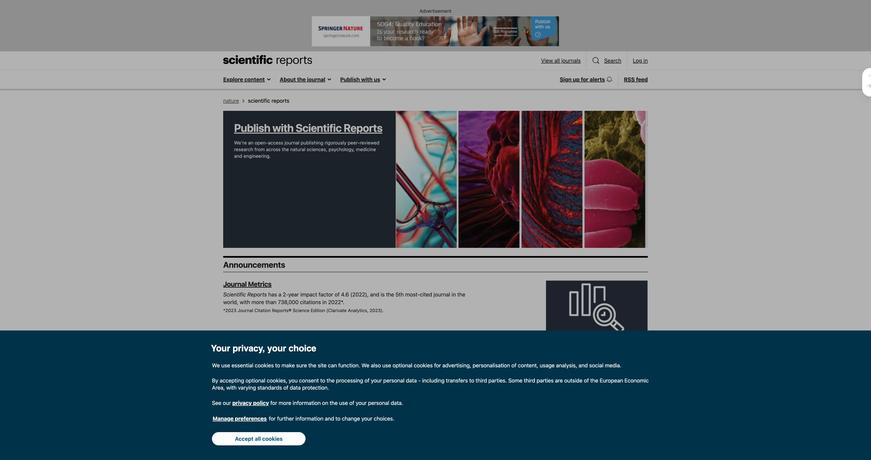 Task type: locate. For each thing, give the bounding box(es) containing it.
icon of a megaphone, indicating the call for papers page. image
[[546, 348, 648, 404]]

collage of science images image
[[396, 111, 648, 248]]

advertisement element
[[312, 16, 560, 47]]

icon of an article with a star icon image
[[546, 415, 648, 461]]

scientific reports image
[[223, 55, 312, 66]]

main content
[[0, 111, 871, 461]]



Task type: vqa. For each thing, say whether or not it's contained in the screenshot.
main content
yes



Task type: describe. For each thing, give the bounding box(es) containing it.
icon of metrics. image
[[546, 281, 648, 337]]



